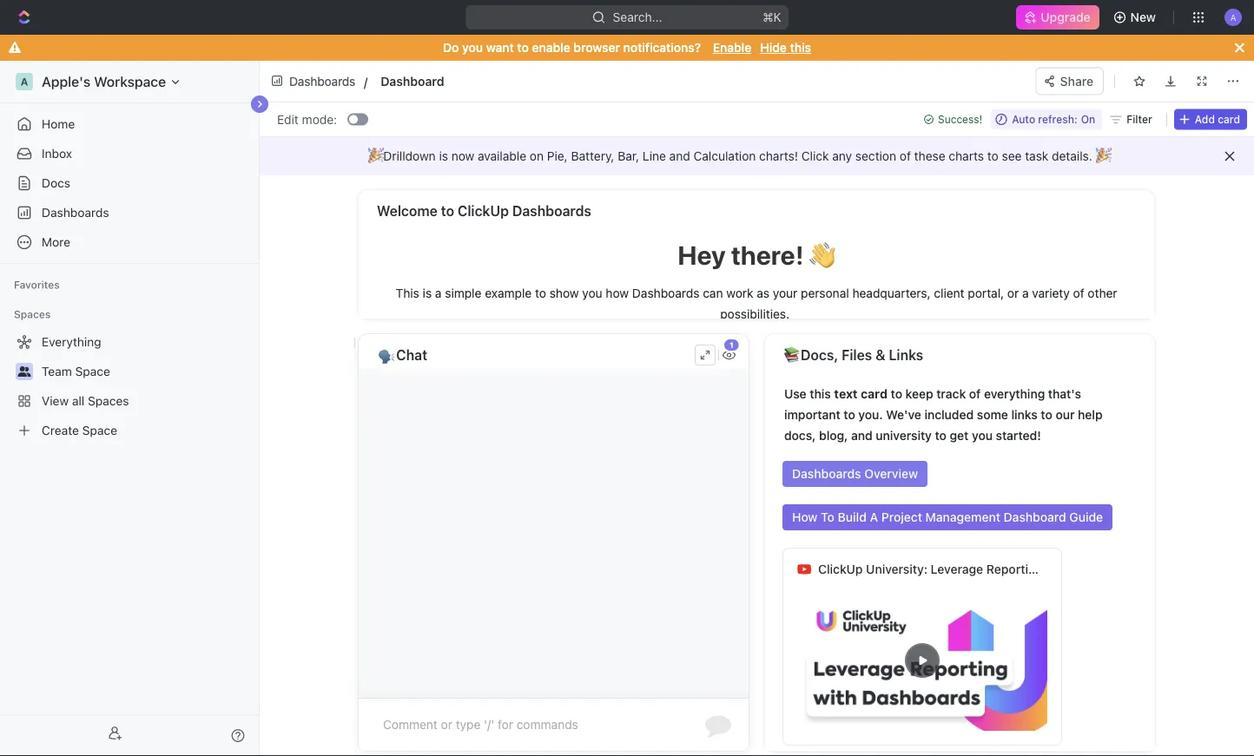 Task type: vqa. For each thing, say whether or not it's contained in the screenshot.
TEAM
yes



Task type: locate. For each thing, give the bounding box(es) containing it.
1 horizontal spatial a
[[870, 511, 879, 525]]

2 🎉 from the left
[[1096, 149, 1109, 163]]

a inside navigation
[[21, 76, 28, 88]]

tree inside sidebar navigation
[[7, 329, 252, 445]]

dashboards link
[[267, 69, 362, 94], [7, 199, 252, 227]]

docs
[[42, 176, 70, 190]]

auto refresh: on
[[1013, 113, 1096, 126]]

on
[[530, 149, 544, 163]]

at
[[1100, 69, 1111, 82]]

0 vertical spatial is
[[439, 149, 448, 163]]

create space
[[42, 424, 117, 438]]

nov
[[1029, 69, 1050, 82]]

any
[[833, 149, 853, 163]]

0 vertical spatial you
[[462, 40, 483, 55]]

0 horizontal spatial clickup
[[458, 203, 509, 219]]

spaces down the favorites button
[[14, 309, 51, 321]]

dashboards link inside sidebar navigation
[[7, 199, 252, 227]]

🎉 drilldown is now available on pie, battery, bar, line and calculation charts! click any section of these charts to see task details.  🎉 alert
[[260, 137, 1255, 176]]

and right line
[[670, 149, 691, 163]]

to left see
[[988, 149, 999, 163]]

space up view all spaces
[[75, 365, 110, 379]]

pm
[[1141, 69, 1158, 82]]

2 horizontal spatial a
[[1231, 12, 1237, 22]]

our
[[1056, 408, 1075, 422]]

charts!
[[760, 149, 799, 163]]

0 vertical spatial card
[[1219, 113, 1241, 126]]

started!
[[997, 429, 1042, 443]]

clickup university: leverage reporting with dashboards link
[[819, 549, 1144, 591]]

to left show at the left of page
[[535, 286, 547, 301]]

dashboards link up mode:
[[267, 69, 362, 94]]

your
[[773, 286, 798, 301]]

all
[[72, 394, 85, 408]]

0 horizontal spatial 🎉
[[368, 149, 380, 163]]

on
[[1082, 113, 1096, 126]]

1 vertical spatial you
[[583, 286, 603, 301]]

1 vertical spatial and
[[852, 429, 873, 443]]

you right do
[[462, 40, 483, 55]]

this up important
[[810, 387, 832, 402]]

2 vertical spatial of
[[970, 387, 981, 402]]

everything
[[985, 387, 1046, 402]]

None text field
[[381, 71, 638, 92]]

task
[[1026, 149, 1049, 163]]

use this text card
[[785, 387, 888, 402]]

0 horizontal spatial a
[[21, 76, 28, 88]]

how
[[606, 286, 629, 301]]

edit mode:
[[277, 112, 337, 126]]

1 vertical spatial is
[[423, 286, 432, 301]]

you inside this is a simple example to show you how dashboards can work as your personal headquarters, client portal, or a variety of other possibilities.
[[583, 286, 603, 301]]

1 horizontal spatial clickup
[[819, 563, 863, 577]]

0 horizontal spatial card
[[861, 387, 888, 402]]

tree containing everything
[[7, 329, 252, 445]]

dashboards left can
[[633, 286, 700, 301]]

of right track
[[970, 387, 981, 402]]

1 horizontal spatial you
[[583, 286, 603, 301]]

2 vertical spatial you
[[973, 429, 993, 443]]

edit
[[277, 112, 299, 126]]

1
[[730, 341, 734, 350]]

details.
[[1053, 149, 1093, 163]]

1 vertical spatial spaces
[[88, 394, 129, 408]]

0 vertical spatial space
[[75, 365, 110, 379]]

you left how
[[583, 286, 603, 301]]

leverage
[[931, 563, 984, 577]]

0 horizontal spatial of
[[900, 149, 912, 163]]

do you want to enable browser notifications? enable hide this
[[443, 40, 812, 55]]

1 horizontal spatial spaces
[[88, 394, 129, 408]]

0 vertical spatial a
[[1231, 12, 1237, 22]]

dashboards inside button
[[513, 203, 592, 219]]

reporting
[[987, 563, 1044, 577]]

1 vertical spatial of
[[1074, 286, 1085, 301]]

more button
[[7, 229, 252, 256]]

is left now
[[439, 149, 448, 163]]

a right build
[[870, 511, 879, 525]]

to up the we've
[[891, 387, 903, 402]]

dashboards down pie,
[[513, 203, 592, 219]]

1 horizontal spatial 🎉
[[1096, 149, 1109, 163]]

of left other
[[1074, 286, 1085, 301]]

of
[[900, 149, 912, 163], [1074, 286, 1085, 301], [970, 387, 981, 402]]

0 horizontal spatial dashboards link
[[7, 199, 252, 227]]

1 vertical spatial dashboards link
[[7, 199, 252, 227]]

is inside this is a simple example to show you how dashboards can work as your personal headquarters, client portal, or a variety of other possibilities.
[[423, 286, 432, 301]]

inbox
[[42, 146, 72, 161]]

1 horizontal spatial card
[[1219, 113, 1241, 126]]

dashboards overview
[[793, 467, 919, 481]]

filter
[[1127, 113, 1153, 126]]

that's
[[1049, 387, 1082, 402]]

is inside alert
[[439, 149, 448, 163]]

available
[[478, 149, 527, 163]]

to left our on the right bottom of the page
[[1042, 408, 1053, 422]]

clickup down build
[[819, 563, 863, 577]]

1 vertical spatial a
[[21, 76, 28, 88]]

notifications?
[[624, 40, 701, 55]]

a up clickup logo
[[1231, 12, 1237, 22]]

card up 'you.'
[[861, 387, 888, 402]]

text
[[835, 387, 858, 402]]

card right the add
[[1219, 113, 1241, 126]]

0 vertical spatial this
[[790, 40, 812, 55]]

enable
[[713, 40, 752, 55]]

upgrade
[[1042, 10, 1091, 24]]

to
[[821, 511, 835, 525]]

0 horizontal spatial is
[[423, 286, 432, 301]]

we've
[[887, 408, 922, 422]]

tree
[[7, 329, 252, 445]]

1 horizontal spatial of
[[970, 387, 981, 402]]

space for team space
[[75, 365, 110, 379]]

welcome to clickup dashboards button
[[376, 199, 1139, 223]]

2 horizontal spatial of
[[1074, 286, 1085, 301]]

and down 'you.'
[[852, 429, 873, 443]]

create
[[42, 424, 79, 438]]

project
[[882, 511, 923, 525]]

welcome
[[377, 203, 438, 219]]

🎉 left drilldown
[[368, 149, 380, 163]]

0 vertical spatial spaces
[[14, 309, 51, 321]]

0 vertical spatial and
[[670, 149, 691, 163]]

of inside to keep track of everything that's important to you. we've included some links to our help docs, blog, and university to get you started!
[[970, 387, 981, 402]]

a
[[435, 286, 442, 301], [1023, 286, 1030, 301]]

0 horizontal spatial a
[[435, 286, 442, 301]]

1 horizontal spatial a
[[1023, 286, 1030, 301]]

📚 docs, files & links button
[[783, 343, 1139, 368]]

2 horizontal spatial you
[[973, 429, 993, 443]]

0 vertical spatial of
[[900, 149, 912, 163]]

track
[[937, 387, 967, 402]]

1 a from the left
[[435, 286, 442, 301]]

1 vertical spatial space
[[82, 424, 117, 438]]

simple
[[445, 286, 482, 301]]

dashboard
[[1004, 511, 1067, 525]]

blog,
[[820, 429, 849, 443]]

university:
[[867, 563, 928, 577]]

space
[[75, 365, 110, 379], [82, 424, 117, 438]]

to right the welcome
[[441, 203, 455, 219]]

clickup down available
[[458, 203, 509, 219]]

of inside alert
[[900, 149, 912, 163]]

a left apple's
[[21, 76, 28, 88]]

a left simple
[[435, 286, 442, 301]]

favorites button
[[7, 275, 67, 295]]

0 vertical spatial clickup
[[458, 203, 509, 219]]

home
[[42, 117, 75, 131]]

links
[[890, 347, 924, 364]]

how
[[793, 511, 818, 525]]

📚 docs, files & links
[[784, 347, 924, 364]]

is right this
[[423, 286, 432, 301]]

0 horizontal spatial and
[[670, 149, 691, 163]]

a right or
[[1023, 286, 1030, 301]]

or
[[1008, 286, 1020, 301]]

mode:
[[302, 112, 337, 126]]

dashboards down blog,
[[793, 467, 862, 481]]

get
[[950, 429, 969, 443]]

this right 'hide' on the right top
[[790, 40, 812, 55]]

spaces right all
[[88, 394, 129, 408]]

variety
[[1033, 286, 1071, 301]]

share button
[[1037, 67, 1105, 95]]

apple's workspace, , element
[[16, 73, 33, 90]]

17,
[[1053, 69, 1067, 82]]

space down view all spaces
[[82, 424, 117, 438]]

this
[[396, 286, 420, 301]]

0 vertical spatial dashboards link
[[267, 69, 362, 94]]

dashboards link up more dropdown button
[[7, 199, 252, 227]]

line
[[643, 149, 667, 163]]

headquarters,
[[853, 286, 931, 301]]

of left these
[[900, 149, 912, 163]]

🎉 right details.
[[1096, 149, 1109, 163]]

you
[[462, 40, 483, 55], [583, 286, 603, 301], [973, 429, 993, 443]]

you right "get"
[[973, 429, 993, 443]]

add card button
[[1175, 109, 1248, 130]]

2 vertical spatial a
[[870, 511, 879, 525]]

1 horizontal spatial is
[[439, 149, 448, 163]]

guide
[[1070, 511, 1104, 525]]

dashboards up more
[[42, 206, 109, 220]]

to down text
[[844, 408, 856, 422]]

other
[[1088, 286, 1118, 301]]

1 horizontal spatial and
[[852, 429, 873, 443]]

can
[[703, 286, 724, 301]]



Task type: describe. For each thing, give the bounding box(es) containing it.
sidebar navigation
[[0, 61, 263, 757]]

to keep track of everything that's important to you. we've included some links to our help docs, blog, and university to get you started!
[[785, 387, 1107, 443]]

docs,
[[785, 429, 816, 443]]

this is a simple example to show you how dashboards can work as your personal headquarters, client portal, or a variety of other possibilities.
[[396, 286, 1121, 322]]

2023
[[1070, 69, 1097, 82]]

view
[[42, 394, 69, 408]]

🗣 chat button
[[376, 343, 689, 368]]

to inside alert
[[988, 149, 999, 163]]

use
[[785, 387, 807, 402]]

more
[[42, 235, 70, 249]]

add
[[1196, 113, 1216, 126]]

workspace
[[94, 73, 166, 90]]

1 🎉 from the left
[[368, 149, 380, 163]]

1 vertical spatial clickup
[[819, 563, 863, 577]]

of inside this is a simple example to show you how dashboards can work as your personal headquarters, client portal, or a variety of other possibilities.
[[1074, 286, 1085, 301]]

clickup logo image
[[1170, 68, 1247, 83]]

0 horizontal spatial spaces
[[14, 309, 51, 321]]

hide
[[761, 40, 787, 55]]

0 horizontal spatial you
[[462, 40, 483, 55]]

want
[[486, 40, 514, 55]]

help
[[1079, 408, 1103, 422]]

you.
[[859, 408, 884, 422]]

&
[[876, 347, 886, 364]]

client
[[935, 286, 965, 301]]

success!
[[939, 113, 983, 126]]

2:59
[[1114, 69, 1138, 82]]

clickup inside button
[[458, 203, 509, 219]]

some
[[978, 408, 1009, 422]]

team space link
[[42, 358, 249, 386]]

university
[[876, 429, 932, 443]]

keep
[[906, 387, 934, 402]]

and inside to keep track of everything that's important to you. we've included some links to our help docs, blog, and university to get you started!
[[852, 429, 873, 443]]

⌘k
[[763, 10, 782, 24]]

included
[[925, 408, 974, 422]]

click
[[802, 149, 830, 163]]

dashboards up mode:
[[289, 74, 356, 88]]

2 a from the left
[[1023, 286, 1030, 301]]

1 horizontal spatial dashboards link
[[267, 69, 362, 94]]

1 vertical spatial this
[[810, 387, 832, 402]]

auto
[[1013, 113, 1036, 126]]

🗣 chat
[[377, 347, 428, 364]]

to right want
[[518, 40, 529, 55]]

work
[[727, 286, 754, 301]]

new
[[1131, 10, 1157, 24]]

🗣
[[377, 347, 393, 364]]

drilldown
[[384, 149, 436, 163]]

to inside button
[[441, 203, 455, 219]]

welcome to clickup dashboards
[[377, 203, 592, 219]]

1 button
[[723, 338, 741, 364]]

chat
[[397, 347, 428, 364]]

everything
[[42, 335, 101, 349]]

docs link
[[7, 169, 252, 197]]

dashboards inside sidebar navigation
[[42, 206, 109, 220]]

portal,
[[969, 286, 1005, 301]]

team
[[42, 365, 72, 379]]

1 vertical spatial card
[[861, 387, 888, 402]]

add card
[[1196, 113, 1241, 126]]

to inside this is a simple example to show you how dashboards can work as your personal headquarters, client portal, or a variety of other possibilities.
[[535, 286, 547, 301]]

docs,
[[801, 347, 839, 364]]

👋
[[810, 240, 836, 271]]

card inside button
[[1219, 113, 1241, 126]]

space for create space
[[82, 424, 117, 438]]

nov 17, 2023 at 2:59 pm
[[1029, 69, 1158, 82]]

pie,
[[547, 149, 568, 163]]

filter button
[[1107, 109, 1160, 130]]

charts
[[949, 149, 985, 163]]

apple's
[[42, 73, 91, 90]]

section
[[856, 149, 897, 163]]

these
[[915, 149, 946, 163]]

view all spaces link
[[7, 388, 249, 415]]

home link
[[7, 110, 252, 138]]

enable
[[532, 40, 571, 55]]

see
[[1003, 149, 1022, 163]]

🎉 drilldown is now available on pie, battery, bar, line and calculation charts! click any section of these charts to see task details.  🎉
[[368, 149, 1112, 163]]

dashboards right with
[[1074, 563, 1144, 577]]

show
[[550, 286, 579, 301]]

new button
[[1107, 3, 1167, 31]]

a inside dropdown button
[[1231, 12, 1237, 22]]

share
[[1061, 74, 1094, 88]]

dashboards inside this is a simple example to show you how dashboards can work as your personal headquarters, client portal, or a variety of other possibilities.
[[633, 286, 700, 301]]

apple's workspace
[[42, 73, 166, 90]]

with
[[1047, 563, 1071, 577]]

you inside to keep track of everything that's important to you. we've included some links to our help docs, blog, and university to get you started!
[[973, 429, 993, 443]]

overview
[[865, 467, 919, 481]]

as
[[757, 286, 770, 301]]

to left "get"
[[936, 429, 947, 443]]

a button
[[1220, 3, 1248, 31]]

user group image
[[18, 367, 31, 377]]

how to build a project management dashboard guide
[[793, 511, 1104, 525]]

files
[[842, 347, 873, 364]]

bar,
[[618, 149, 640, 163]]

do
[[443, 40, 459, 55]]

and inside alert
[[670, 149, 691, 163]]

hey there! 👋
[[678, 240, 836, 271]]

there!
[[732, 240, 804, 271]]

refresh:
[[1039, 113, 1078, 126]]

management
[[926, 511, 1001, 525]]



